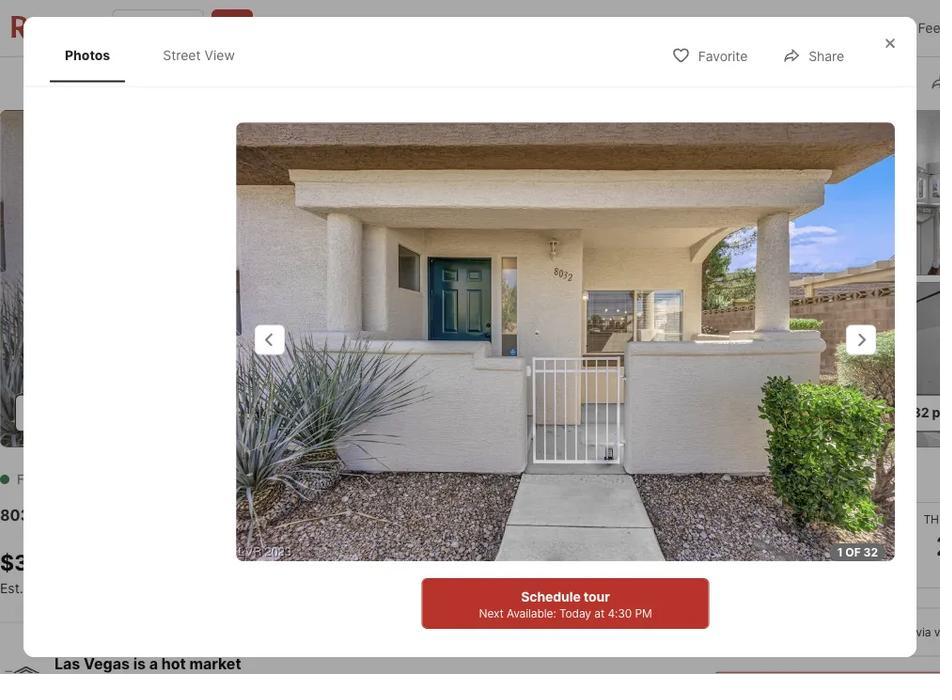 Task type: vqa. For each thing, say whether or not it's contained in the screenshot.
979K
no



Task type: describe. For each thing, give the bounding box(es) containing it.
property
[[263, 75, 317, 91]]

go tour this home
[[714, 470, 902, 496]]

street view
[[163, 47, 235, 63]]

est.
[[0, 581, 23, 596]]

tour for go
[[749, 470, 792, 496]]

p
[[933, 405, 940, 421]]

0 horizontal spatial vegas
[[84, 655, 130, 673]]

89128
[[262, 506, 306, 525]]

oct for 24
[[756, 563, 780, 577]]

sale & tax history
[[402, 75, 510, 91]]

street
[[163, 47, 201, 63]]

1-844-759-7732 link
[[264, 20, 368, 36]]

1 horizontal spatial vegas
[[184, 506, 228, 525]]

1
[[838, 545, 843, 559]]

las vegas is a hot market
[[55, 655, 241, 673]]

schedule
[[521, 589, 581, 605]]

schedule tour next available: today at 4:30 pm
[[479, 589, 652, 620]]

tuesday 24 oct
[[742, 512, 794, 577]]

delightful
[[43, 506, 115, 525]]

overview
[[162, 75, 223, 91]]

favorite button for x-out
[[698, 63, 805, 101]]

photos
[[65, 47, 110, 63]]

tax
[[445, 75, 464, 91]]

wednesday 25 oct
[[826, 512, 896, 577]]

for sale -
[[17, 472, 93, 488]]

32 inside dialog
[[864, 545, 878, 559]]

is
[[133, 655, 146, 673]]

4:30
[[608, 607, 632, 620]]

market
[[189, 655, 241, 673]]

Thu button
[[911, 502, 940, 588]]

1 horizontal spatial las
[[155, 506, 180, 525]]

tuesday
[[742, 512, 794, 526]]

available:
[[507, 607, 556, 620]]

&
[[433, 75, 441, 91]]

24
[[750, 528, 786, 561]]

redfin
[[80, 75, 122, 91]]

my redfin link
[[20, 72, 122, 95]]

32 p button
[[870, 395, 940, 432]]

history
[[468, 75, 510, 91]]

tour for schedule
[[584, 589, 610, 605]]

favorite button for share
[[656, 36, 764, 74]]

844-
[[276, 20, 307, 36]]

this
[[797, 470, 838, 496]]

v
[[935, 625, 940, 639]]

out
[[869, 75, 891, 91]]

fee
[[918, 20, 940, 36]]

at
[[595, 607, 605, 620]]

schools
[[550, 75, 600, 91]]



Task type: locate. For each thing, give the bounding box(es) containing it.
1-
[[264, 20, 276, 36]]

overview tab
[[142, 61, 243, 106]]

share
[[809, 48, 845, 64]]

tour up at
[[584, 589, 610, 605]]

1,362
[[429, 550, 487, 576]]

dialog containing photos
[[24, 17, 917, 657]]

3
[[259, 550, 273, 576]]

$349,999 est.
[[0, 550, 106, 596]]

oct inside 'wednesday 25 oct'
[[849, 563, 873, 577]]

home
[[843, 470, 902, 496]]

0 horizontal spatial oct
[[756, 563, 780, 577]]

tab list containing photos
[[46, 28, 269, 82]]

8032
[[0, 506, 40, 525]]

oct inside tuesday 24 oct
[[756, 563, 780, 577]]

oct for 25
[[849, 563, 873, 577]]

1-844-759-7732
[[264, 20, 368, 36]]

thu
[[924, 512, 940, 526]]

a
[[149, 655, 158, 673]]

0 vertical spatial las
[[155, 506, 180, 525]]

tour inside schedule tour next available: today at 4:30 pm
[[584, 589, 610, 605]]

x-out button
[[813, 63, 907, 101]]

ave
[[119, 506, 147, 525]]

vegas
[[184, 506, 228, 525], [84, 655, 130, 673]]

oct down 24
[[756, 563, 780, 577]]

nv
[[236, 506, 258, 525]]

x-
[[855, 75, 869, 91]]

0 vertical spatial vegas
[[184, 506, 228, 525]]

sq
[[429, 579, 448, 597]]

las right ave
[[155, 506, 180, 525]]

schools tab
[[530, 61, 620, 106]]

favorite for x-out
[[740, 75, 789, 91]]

favorite inside dialog
[[698, 48, 748, 64]]

property details
[[263, 75, 362, 91]]

1 vertical spatial tour
[[584, 589, 610, 605]]

hot
[[162, 655, 186, 673]]

tab list for x-out
[[0, 57, 635, 106]]

pm
[[635, 607, 652, 620]]

sale
[[402, 75, 429, 91]]

8032 delightful ave las vegas , nv 89128
[[0, 506, 306, 525]]

2 oct from the left
[[849, 563, 873, 577]]

tour via v
[[889, 625, 940, 639]]

wednesday
[[826, 512, 896, 526]]

1 vertical spatial vegas
[[84, 655, 130, 673]]

25
[[844, 528, 878, 561]]

1 vertical spatial las
[[55, 655, 80, 673]]

next
[[479, 607, 504, 620]]

7732
[[337, 20, 368, 36]]

tour up tuesday
[[749, 470, 792, 496]]

favorite down share 'button'
[[740, 75, 789, 91]]

favorite button inside dialog
[[656, 36, 764, 74]]

vegas left is
[[84, 655, 130, 673]]

$349,999
[[0, 550, 106, 576]]

tab list
[[46, 28, 269, 82], [0, 57, 635, 106]]

go
[[714, 470, 744, 496]]

fee button
[[907, 0, 940, 56]]

tour
[[889, 625, 913, 639]]

1 horizontal spatial 32
[[913, 405, 930, 421]]

1 horizontal spatial oct
[[849, 563, 873, 577]]

las left is
[[55, 655, 80, 673]]

32 right of
[[864, 545, 878, 559]]

8032 delightful ave, las vegas, nv 89128 image
[[0, 110, 706, 447], [714, 110, 940, 275], [714, 282, 940, 447]]

for
[[17, 472, 43, 488]]

tour
[[749, 470, 792, 496], [584, 589, 610, 605]]

property details tab
[[243, 61, 382, 106]]

submit search image
[[223, 19, 242, 38]]

via
[[916, 625, 932, 639]]

None button
[[818, 501, 904, 589], [725, 502, 811, 588], [818, 501, 904, 589], [725, 502, 811, 588]]

32 p
[[913, 405, 940, 421]]

0 horizontal spatial las
[[55, 655, 80, 673]]

tour via v list box
[[714, 608, 940, 657]]

2.5
[[339, 550, 373, 576]]

sale & tax history tab
[[382, 61, 530, 106]]

32 left p
[[913, 405, 930, 421]]

las
[[155, 506, 180, 525], [55, 655, 80, 673]]

0 vertical spatial 32
[[913, 405, 930, 421]]

1 horizontal spatial tour
[[749, 470, 792, 496]]

1 oct from the left
[[756, 563, 780, 577]]

vegas left nv
[[184, 506, 228, 525]]

759-
[[307, 20, 337, 36]]

1 vertical spatial favorite
[[740, 75, 789, 91]]

ft
[[452, 579, 466, 597]]

favorite
[[698, 48, 748, 64], [740, 75, 789, 91]]

City, Address, School, Agent, ZIP search field
[[112, 9, 204, 47]]

photos tab
[[50, 32, 125, 78]]

view
[[205, 47, 235, 63]]

oct
[[756, 563, 780, 577], [849, 563, 873, 577]]

32
[[913, 405, 930, 421], [864, 545, 878, 559]]

8032 delightful ave image
[[236, 122, 895, 562]]

0 horizontal spatial tour
[[584, 589, 610, 605]]

map entry image
[[560, 470, 685, 595]]

1 vertical spatial 32
[[864, 545, 878, 559]]

sale
[[47, 472, 79, 488]]

option
[[714, 608, 851, 657]]

details
[[321, 75, 362, 91]]

tab list inside dialog
[[46, 28, 269, 82]]

0 vertical spatial favorite
[[698, 48, 748, 64]]

dialog
[[24, 17, 917, 657]]

my
[[58, 75, 77, 91]]

today
[[559, 607, 592, 620]]

street view tab
[[148, 32, 250, 78]]

32 inside button
[[913, 405, 930, 421]]

share button
[[767, 36, 861, 74]]

0 horizontal spatial 32
[[864, 545, 878, 559]]

,
[[228, 506, 232, 525]]

0 vertical spatial tour
[[749, 470, 792, 496]]

favorite for share
[[698, 48, 748, 64]]

oct down 1 of 32 at the bottom of page
[[849, 563, 873, 577]]

-
[[83, 472, 89, 488]]

tab list containing my redfin
[[0, 57, 635, 106]]

tab list for share
[[46, 28, 269, 82]]

x-out
[[855, 75, 891, 91]]

of
[[846, 545, 861, 559]]

my redfin
[[58, 75, 122, 91]]

1 of 32
[[838, 545, 878, 559]]

favorite left share 'button'
[[698, 48, 748, 64]]

1,362 sq ft
[[429, 550, 487, 597]]

favorite button
[[656, 36, 764, 74], [698, 63, 805, 101]]



